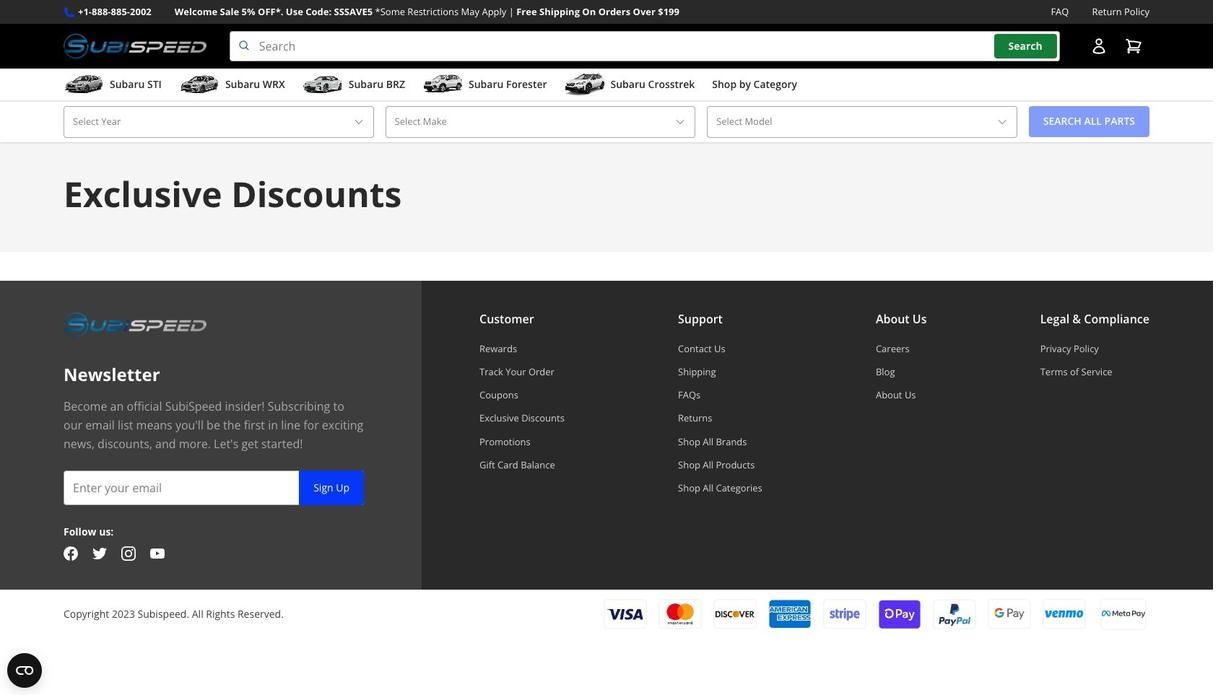 Task type: locate. For each thing, give the bounding box(es) containing it.
account image
[[1091, 38, 1108, 55]]

Select Year button
[[64, 106, 374, 138]]

a subaru forester thumbnail image image
[[423, 74, 463, 95]]

1 vertical spatial subispeed logo image
[[64, 310, 206, 340]]

select model image
[[997, 116, 1008, 128]]

amex image
[[769, 599, 812, 630]]

instagram logo image
[[121, 547, 136, 561]]

mastercard image
[[659, 599, 702, 630]]

0 vertical spatial subispeed logo image
[[64, 31, 206, 61]]

subispeed logo image
[[64, 31, 206, 61], [64, 310, 206, 340]]

googlepay image
[[988, 599, 1031, 630]]

a subaru sti thumbnail image image
[[64, 74, 104, 95]]

paypal image
[[933, 599, 977, 630]]

facebook logo image
[[64, 547, 78, 561]]

venmo image
[[1043, 599, 1086, 630]]

Select Make button
[[385, 106, 696, 138]]



Task type: vqa. For each thing, say whether or not it's contained in the screenshot.
STI for 2021 Subaru WRX STI
no



Task type: describe. For each thing, give the bounding box(es) containing it.
youtube logo image
[[150, 547, 165, 561]]

shoppay image
[[878, 599, 922, 630]]

a subaru wrx thumbnail image image
[[179, 74, 219, 95]]

visa image
[[604, 599, 647, 630]]

discover image
[[714, 599, 757, 630]]

a subaru brz thumbnail image image
[[302, 74, 343, 95]]

open widget image
[[7, 654, 42, 688]]

Enter your email text field
[[64, 471, 364, 505]]

select make image
[[675, 116, 686, 128]]

2 subispeed logo image from the top
[[64, 310, 206, 340]]

search input field
[[230, 31, 1060, 61]]

twitter logo image
[[92, 547, 107, 561]]

a subaru crosstrek thumbnail image image
[[564, 74, 605, 95]]

stripe image
[[823, 599, 867, 630]]

metapay image
[[1102, 611, 1146, 618]]

Select Model button
[[707, 106, 1017, 138]]

select year image
[[353, 116, 364, 128]]

1 subispeed logo image from the top
[[64, 31, 206, 61]]



